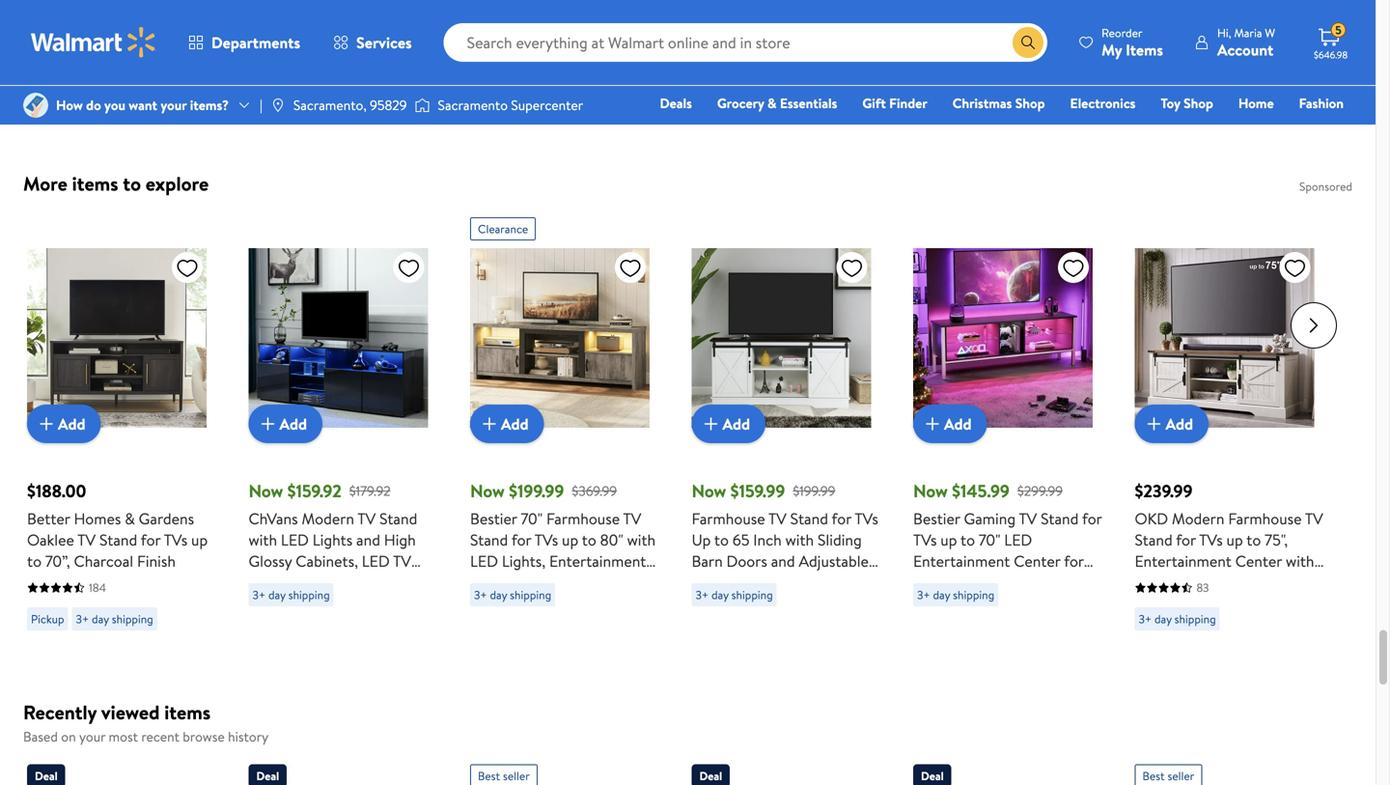 Task type: vqa. For each thing, say whether or not it's contained in the screenshot.
territories,
no



Task type: describe. For each thing, give the bounding box(es) containing it.
83
[[1197, 580, 1210, 596]]

ensley
[[295, 0, 337, 9]]

tv inside $188.00 better homes & gardens oaklee tv stand for tvs up to 70", charcoal finish
[[78, 529, 96, 551]]

want
[[129, 96, 157, 114]]

2 seller from the left
[[1168, 768, 1195, 784]]

console
[[305, 30, 360, 52]]

add for okd modern farmhouse tv stand for tvs up to 75", entertainment center with storage and barn door, antique white
[[1166, 413, 1194, 434]]

led inside now $199.99 $369.99 bestier 70" farmhouse tv stand for tvs up to 80" with led lights, entertainment center with cabinet & open shelves in wash grey
[[470, 551, 498, 572]]

wash
[[540, 593, 575, 614]]

doors
[[727, 551, 768, 572]]

up inside now $199.99 $369.99 bestier 70" farmhouse tv stand for tvs up to 80" with led lights, entertainment center with cabinet & open shelves in wash grey
[[562, 529, 579, 551]]

for inside mopio ensley tall 59" tv stand mid-century modern console for tv under 70"
[[363, 30, 383, 52]]

tv down '59"' at the left top of page
[[386, 30, 404, 52]]

now $159.92 $179.92 chvans modern tv stand with led lights and high glossy cabinets, led tv stand for tvs up to 70" (black-63 inch)
[[249, 479, 418, 614]]

to inside now $159.92 $179.92 chvans modern tv stand with led lights and high glossy cabinets, led tv stand for tvs up to 70" (black-63 inch)
[[361, 572, 375, 593]]

christmas shop
[[953, 94, 1046, 113]]

shop for toy shop
[[1184, 94, 1214, 113]]

product group containing now $199.99
[[470, 210, 665, 638]]

finder
[[890, 94, 928, 113]]

recently
[[23, 699, 97, 726]]

mid-
[[290, 9, 322, 30]]

2 deal from the left
[[256, 768, 279, 784]]

for inside now $159.92 $179.92 chvans modern tv stand with led lights and high glossy cabinets, led tv stand for tvs up to 70" (black-63 inch)
[[290, 572, 310, 593]]

shelves,
[[692, 572, 746, 593]]

toy
[[1161, 94, 1181, 113]]

day down storage
[[1155, 611, 1172, 627]]

oaklee
[[27, 529, 74, 551]]

stand inside $188.00 better homes & gardens oaklee tv stand for tvs up to 70", charcoal finish
[[99, 529, 137, 551]]

high
[[384, 529, 416, 551]]

fashion
[[1300, 94, 1345, 113]]

recently viewed items based on your most recent browse history
[[23, 699, 269, 746]]

now for $159.99
[[692, 479, 727, 503]]

Walmart Site-Wide search field
[[444, 23, 1048, 62]]

maria
[[1235, 25, 1263, 41]]

70" inside now $145.99 $299.99 bestier gaming tv stand for tvs up to 70" led entertainment center for ps4 in carbon fiber 3+ day shipping
[[979, 529, 1001, 551]]

gaming
[[964, 508, 1016, 529]]

lights,
[[502, 551, 546, 572]]

Search search field
[[444, 23, 1048, 62]]

3+ day shipping down storage
[[1139, 611, 1217, 627]]

mopio
[[249, 0, 291, 9]]

departments
[[212, 32, 300, 53]]

better
[[27, 508, 70, 529]]

tv inside now $159.99 $199.99 farmhouse tv stand for tvs up to 65 inch with sliding barn doors and adjustable shelves, vintage white/espresso
[[769, 508, 787, 529]]

shipping down cabinets,
[[289, 587, 330, 603]]

finish
[[137, 551, 176, 572]]

walmart+
[[1287, 121, 1345, 140]]

184
[[89, 580, 106, 596]]

cards
[[1063, 121, 1097, 140]]

product group containing 15
[[692, 0, 871, 118]]

recent
[[141, 727, 180, 746]]

9
[[976, 10, 982, 27]]

3 add to cart image from the left
[[478, 412, 501, 436]]

0 horizontal spatial items
[[72, 170, 118, 197]]

inch)
[[315, 593, 348, 614]]

day down lights,
[[490, 587, 507, 603]]

gift finder
[[863, 94, 928, 113]]

electronics
[[1071, 94, 1136, 113]]

most
[[109, 727, 138, 746]]

now for $145.99
[[914, 479, 948, 503]]

1 best from the left
[[478, 768, 500, 784]]

add to cart image for now $159.92
[[256, 412, 280, 436]]

product group containing $188.00
[[27, 210, 222, 638]]

& inside now $199.99 $369.99 bestier 70" farmhouse tv stand for tvs up to 80" with led lights, entertainment center with cabinet & open shelves in wash grey
[[609, 572, 620, 593]]

adjustable
[[799, 551, 869, 572]]

christmas
[[953, 94, 1013, 113]]

account
[[1218, 39, 1274, 60]]

add button for farmhouse tv stand for tvs up to 65 inch with sliding barn doors and adjustable shelves, vintage white/espresso
[[692, 405, 766, 443]]

3+ day shipping down doors
[[696, 587, 773, 603]]

christmas shop link
[[944, 93, 1054, 113]]

shelves
[[470, 593, 520, 614]]

day up toy
[[1155, 48, 1172, 64]]

day up the grocery
[[712, 42, 729, 58]]

day right the |
[[269, 91, 286, 107]]

$145.99
[[952, 479, 1010, 503]]

modern inside now $159.92 $179.92 chvans modern tv stand with led lights and high glossy cabinets, led tv stand for tvs up to 70" (black-63 inch)
[[302, 508, 355, 529]]

modern inside mopio ensley tall 59" tv stand mid-century modern console for tv under 70"
[[249, 30, 301, 52]]

1 deal from the left
[[35, 768, 58, 784]]

gift cards link
[[1027, 120, 1106, 141]]

3+ inside now $145.99 $299.99 bestier gaming tv stand for tvs up to 70" led entertainment center for ps4 in carbon fiber 3+ day shipping
[[918, 587, 931, 603]]

70" inside now $199.99 $369.99 bestier 70" farmhouse tv stand for tvs up to 80" with led lights, entertainment center with cabinet & open shelves in wash grey
[[521, 508, 543, 529]]

toy shop link
[[1153, 93, 1223, 113]]

toy shop
[[1161, 94, 1214, 113]]

up
[[692, 529, 711, 551]]

0 vertical spatial your
[[161, 96, 187, 114]]

shipping down lights,
[[510, 587, 552, 603]]

shipping down 83
[[1175, 611, 1217, 627]]

with inside now $159.99 $199.99 farmhouse tv stand for tvs up to 65 inch with sliding barn doors and adjustable shelves, vintage white/espresso
[[786, 529, 814, 551]]

shipping inside now $145.99 $299.99 bestier gaming tv stand for tvs up to 70" led entertainment center for ps4 in carbon fiber 3+ day shipping
[[954, 587, 995, 603]]

2 horizontal spatial &
[[768, 94, 777, 113]]

shipping up toy shop link
[[1175, 48, 1217, 64]]

essentials
[[780, 94, 838, 113]]

shipping right the |
[[289, 91, 330, 107]]

80"
[[600, 529, 624, 551]]

3 add button from the left
[[470, 405, 544, 443]]

registry link
[[1113, 120, 1180, 141]]

3+ day shipping down 184
[[76, 611, 153, 627]]

gift finder link
[[854, 93, 937, 113]]

how do you want your items?
[[56, 96, 229, 114]]

stand inside now $199.99 $369.99 bestier 70" farmhouse tv stand for tvs up to 80" with led lights, entertainment center with cabinet & open shelves in wash grey
[[470, 529, 508, 551]]

add to favorites list, farmhouse tv stand for tvs up to 65 inch with sliding barn doors and adjustable shelves, vintage white/espresso image
[[841, 256, 864, 280]]

add to cart image
[[1143, 412, 1166, 436]]

stand inside now $145.99 $299.99 bestier gaming tv stand for tvs up to 70" led entertainment center for ps4 in carbon fiber 3+ day shipping
[[1041, 508, 1079, 529]]

shop for christmas shop
[[1016, 94, 1046, 113]]

on
[[61, 727, 76, 746]]

to inside $188.00 better homes & gardens oaklee tv stand for tvs up to 70", charcoal finish
[[27, 551, 42, 572]]

cabinets,
[[296, 551, 358, 572]]

ps4
[[914, 572, 941, 593]]

4 deal from the left
[[921, 768, 944, 784]]

stand down $179.92
[[380, 508, 418, 529]]

pickup
[[31, 611, 64, 627]]

product group containing now $159.92
[[249, 210, 443, 638]]

deals
[[660, 94, 692, 113]]

farmhouse for $239.99
[[1229, 508, 1303, 529]]

to inside $239.99 okd modern farmhouse tv stand for tvs up to 75", entertainment center with storage and barn door, antique white
[[1247, 529, 1262, 551]]

$159.99
[[731, 479, 786, 503]]

product group containing 9
[[914, 0, 1093, 118]]

entertainment inside now $199.99 $369.99 bestier 70" farmhouse tv stand for tvs up to 80" with led lights, entertainment center with cabinet & open shelves in wash grey
[[550, 551, 647, 572]]

$188.00 better homes & gardens oaklee tv stand for tvs up to 70", charcoal finish
[[27, 479, 208, 572]]

$179.92
[[349, 482, 391, 501]]

modern inside $239.99 okd modern farmhouse tv stand for tvs up to 75", entertainment center with storage and barn door, antique white
[[1173, 508, 1225, 529]]

up inside now $145.99 $299.99 bestier gaming tv stand for tvs up to 70" led entertainment center for ps4 in carbon fiber 3+ day shipping
[[941, 529, 958, 551]]

reorder
[[1102, 25, 1143, 41]]

items inside recently viewed items based on your most recent browse history
[[164, 699, 211, 726]]

stand left 63
[[249, 572, 287, 593]]

tv inside now $199.99 $369.99 bestier 70" farmhouse tv stand for tvs up to 80" with led lights, entertainment center with cabinet & open shelves in wash grey
[[623, 508, 642, 529]]

15
[[754, 10, 764, 27]]

tvs inside now $159.92 $179.92 chvans modern tv stand with led lights and high glossy cabinets, led tv stand for tvs up to 70" (black-63 inch)
[[313, 572, 337, 593]]

59"
[[366, 0, 388, 9]]

3+ day shipping down under
[[253, 91, 330, 107]]

under
[[249, 52, 290, 73]]

add to cart image for now $145.99
[[921, 412, 945, 436]]

fiber
[[1013, 572, 1048, 593]]

product group containing now $145.99
[[914, 210, 1108, 638]]

$299.99
[[1018, 482, 1063, 501]]

for left okd
[[1083, 508, 1103, 529]]

farmhouse inside now $199.99 $369.99 bestier 70" farmhouse tv stand for tvs up to 80" with led lights, entertainment center with cabinet & open shelves in wash grey
[[547, 508, 620, 529]]

3+ day shipping up toy
[[1139, 48, 1217, 64]]

okd modern farmhouse tv stand for tvs up to 75", entertainment center with storage and barn door, antique white image
[[1135, 248, 1315, 428]]

for inside now $199.99 $369.99 bestier 70" farmhouse tv stand for tvs up to 80" with led lights, entertainment center with cabinet & open shelves in wash grey
[[512, 529, 532, 551]]

& inside $188.00 better homes & gardens oaklee tv stand for tvs up to 70", charcoal finish
[[125, 508, 135, 529]]

chvans
[[249, 508, 298, 529]]

walmart image
[[31, 27, 156, 58]]

now for $159.92
[[249, 479, 283, 503]]

reorder my items
[[1102, 25, 1164, 60]]

one
[[1197, 121, 1226, 140]]

grey
[[579, 593, 611, 614]]

services
[[357, 32, 412, 53]]

tv right lights
[[393, 551, 411, 572]]

led right lights
[[362, 551, 390, 572]]

day left 63
[[269, 587, 286, 603]]

$159.92
[[287, 479, 342, 503]]

center inside now $199.99 $369.99 bestier 70" farmhouse tv stand for tvs up to 80" with led lights, entertainment center with cabinet & open shelves in wash grey
[[470, 572, 517, 593]]

and inside now $159.92 $179.92 chvans modern tv stand with led lights and high glossy cabinets, led tv stand for tvs up to 70" (black-63 inch)
[[356, 529, 381, 551]]

grocery & essentials link
[[709, 93, 846, 113]]

now $145.99 $299.99 bestier gaming tv stand for tvs up to 70" led entertainment center for ps4 in carbon fiber 3+ day shipping
[[914, 479, 1103, 603]]

services button
[[317, 19, 429, 66]]

entertainment inside now $145.99 $299.99 bestier gaming tv stand for tvs up to 70" led entertainment center for ps4 in carbon fiber 3+ day shipping
[[914, 551, 1011, 572]]

white/espresso
[[692, 593, 796, 614]]

(black-
[[249, 593, 295, 614]]

next slide for more items to explore list image
[[1291, 302, 1338, 349]]

shipping up do
[[67, 42, 108, 58]]

75",
[[1265, 529, 1289, 551]]

carbon
[[960, 572, 1009, 593]]

browse
[[183, 727, 225, 746]]

3+ day shipping down lights,
[[474, 587, 552, 603]]

based
[[23, 727, 58, 746]]

home link
[[1230, 93, 1283, 113]]

product group containing $239.99
[[1135, 210, 1330, 638]]

tvs inside $239.99 okd modern farmhouse tv stand for tvs up to 75", entertainment center with storage and barn door, antique white
[[1200, 529, 1224, 551]]



Task type: locate. For each thing, give the bounding box(es) containing it.
tv
[[391, 0, 409, 9], [386, 30, 404, 52], [358, 508, 376, 529], [623, 508, 642, 529], [769, 508, 787, 529], [1019, 508, 1038, 529], [1306, 508, 1324, 529], [78, 529, 96, 551], [393, 551, 411, 572]]

tv right '59"' at the left top of page
[[391, 0, 409, 9]]

gift left cards
[[1036, 121, 1060, 140]]

bestier for $145.99
[[914, 508, 961, 529]]

led left lights,
[[470, 551, 498, 572]]

tvs inside now $159.99 $199.99 farmhouse tv stand for tvs up to 65 inch with sliding barn doors and adjustable shelves, vintage white/espresso
[[855, 508, 879, 529]]

in inside now $145.99 $299.99 bestier gaming tv stand for tvs up to 70" led entertainment center for ps4 in carbon fiber 3+ day shipping
[[944, 572, 956, 593]]

tvs inside now $199.99 $369.99 bestier 70" farmhouse tv stand for tvs up to 80" with led lights, entertainment center with cabinet & open shelves in wash grey
[[535, 529, 559, 551]]

0 horizontal spatial bestier
[[470, 508, 517, 529]]

3+ day shipping up how
[[31, 42, 108, 58]]

vintage
[[750, 572, 801, 593]]

you
[[104, 96, 125, 114]]

shop
[[1016, 94, 1046, 113], [1184, 94, 1214, 113]]

sacramento, 95829
[[293, 96, 407, 114]]

lights
[[313, 529, 353, 551]]

0 horizontal spatial and
[[356, 529, 381, 551]]

add to cart image
[[35, 412, 58, 436], [256, 412, 280, 436], [478, 412, 501, 436], [700, 412, 723, 436], [921, 412, 945, 436]]

center
[[1014, 551, 1061, 572], [1236, 551, 1283, 572], [470, 572, 517, 593]]

tvs
[[855, 508, 879, 529], [164, 529, 188, 551], [535, 529, 559, 551], [914, 529, 937, 551], [1200, 529, 1224, 551], [313, 572, 337, 593]]

for inside now $159.99 $199.99 farmhouse tv stand for tvs up to 65 inch with sliding barn doors and adjustable shelves, vintage white/espresso
[[832, 508, 852, 529]]

one debit
[[1197, 121, 1262, 140]]

 image right 95829
[[415, 96, 430, 115]]

3+
[[31, 42, 44, 58], [474, 42, 487, 58], [696, 42, 709, 58], [1139, 48, 1152, 64], [253, 91, 266, 107], [253, 587, 266, 603], [474, 587, 487, 603], [696, 587, 709, 603], [918, 587, 931, 603], [76, 611, 89, 627], [1139, 611, 1152, 627]]

explore
[[146, 170, 209, 197]]

history
[[228, 727, 269, 746]]

bestier up lights,
[[470, 508, 517, 529]]

more items to explore
[[23, 170, 209, 197]]

1 vertical spatial items
[[164, 699, 211, 726]]

add for farmhouse tv stand for tvs up to 65 inch with sliding barn doors and adjustable shelves, vintage white/espresso
[[723, 413, 751, 434]]

0 horizontal spatial center
[[470, 572, 517, 593]]

0 horizontal spatial in
[[524, 593, 536, 614]]

tvs inside now $145.99 $299.99 bestier gaming tv stand for tvs up to 70" led entertainment center for ps4 in carbon fiber 3+ day shipping
[[914, 529, 937, 551]]

stand up 184
[[99, 529, 137, 551]]

0 horizontal spatial  image
[[270, 98, 286, 113]]

tv right 75",
[[1306, 508, 1324, 529]]

sacramento supercenter
[[438, 96, 584, 114]]

5 add to cart image from the left
[[921, 412, 945, 436]]

add to cart image for now $159.99
[[700, 412, 723, 436]]

3+ day shipping down glossy
[[253, 587, 330, 603]]

65
[[733, 529, 750, 551]]

farmhouse down $159.99
[[692, 508, 766, 529]]

seller
[[503, 768, 530, 784], [1168, 768, 1195, 784]]

in right 'ps4'
[[944, 572, 956, 593]]

to inside now $145.99 $299.99 bestier gaming tv stand for tvs up to 70" led entertainment center for ps4 in carbon fiber 3+ day shipping
[[961, 529, 976, 551]]

hi, maria w account
[[1218, 25, 1276, 60]]

how
[[56, 96, 83, 114]]

2 farmhouse from the left
[[692, 508, 766, 529]]

up left "gaming"
[[941, 529, 958, 551]]

up inside $188.00 better homes & gardens oaklee tv stand for tvs up to 70", charcoal finish
[[191, 529, 208, 551]]

0 horizontal spatial best seller
[[478, 768, 530, 784]]

1 horizontal spatial &
[[609, 572, 620, 593]]

farmhouse for now
[[692, 508, 766, 529]]

1 horizontal spatial entertainment
[[914, 551, 1011, 572]]

tall
[[341, 0, 362, 9]]

2 horizontal spatial entertainment
[[1135, 551, 1232, 572]]

farmhouse inside $239.99 okd modern farmhouse tv stand for tvs up to 75", entertainment center with storage and barn door, antique white
[[1229, 508, 1303, 529]]

items right more
[[72, 170, 118, 197]]

in left wash at the left of page
[[524, 593, 536, 614]]

product group
[[27, 0, 206, 118], [249, 0, 428, 118], [470, 0, 650, 118], [692, 0, 871, 118], [914, 0, 1093, 118], [1135, 0, 1315, 118], [27, 210, 222, 638], [249, 210, 443, 638], [470, 210, 665, 638], [692, 210, 887, 638], [914, 210, 1108, 638], [1135, 210, 1330, 638]]

& left open
[[609, 572, 620, 593]]

3 deal from the left
[[700, 768, 723, 784]]

3 now from the left
[[692, 479, 727, 503]]

now inside now $159.92 $179.92 chvans modern tv stand with led lights and high glossy cabinets, led tv stand for tvs up to 70" (black-63 inch)
[[249, 479, 283, 503]]

3 farmhouse from the left
[[1229, 508, 1303, 529]]

tvs up 'ps4'
[[914, 529, 937, 551]]

center inside now $145.99 $299.99 bestier gaming tv stand for tvs up to 70" led entertainment center for ps4 in carbon fiber 3+ day shipping
[[1014, 551, 1061, 572]]

1 horizontal spatial gift
[[1036, 121, 1060, 140]]

70" inside mopio ensley tall 59" tv stand mid-century modern console for tv under 70"
[[294, 52, 315, 73]]

search icon image
[[1021, 35, 1036, 50]]

0 vertical spatial items
[[72, 170, 118, 197]]

led inside now $145.99 $299.99 bestier gaming tv stand for tvs up to 70" led entertainment center for ps4 in carbon fiber 3+ day shipping
[[1005, 529, 1033, 551]]

0 horizontal spatial best
[[478, 768, 500, 784]]

for right okd
[[1177, 529, 1197, 551]]

shipping right 'ps4'
[[954, 587, 995, 603]]

6 add button from the left
[[1135, 405, 1209, 443]]

century
[[322, 9, 376, 30]]

3+ day shipping
[[31, 42, 108, 58], [474, 42, 552, 58], [696, 42, 773, 58], [1139, 48, 1217, 64], [253, 91, 330, 107], [253, 587, 330, 603], [474, 587, 552, 603], [696, 587, 773, 603], [76, 611, 153, 627], [1139, 611, 1217, 627]]

and inside $239.99 okd modern farmhouse tv stand for tvs up to 75", entertainment center with storage and barn door, antique white
[[1191, 572, 1215, 593]]

1 add button from the left
[[27, 405, 101, 443]]

barn right 83
[[1219, 572, 1250, 593]]

tvs right charcoal
[[164, 529, 188, 551]]

up inside now $159.92 $179.92 chvans modern tv stand with led lights and high glossy cabinets, led tv stand for tvs up to 70" (black-63 inch)
[[341, 572, 357, 593]]

sacramento
[[438, 96, 508, 114]]

day left carbon
[[934, 587, 951, 603]]

1 horizontal spatial $199.99
[[793, 482, 836, 501]]

for right fiber
[[1065, 551, 1084, 572]]

& right the grocery
[[768, 94, 777, 113]]

day up how
[[47, 42, 64, 58]]

add button for chvans modern tv stand with led lights and high glossy cabinets, led tv stand for tvs up to 70" (black-63 inch)
[[249, 405, 323, 443]]

now left $159.99
[[692, 479, 727, 503]]

1 bestier from the left
[[470, 508, 517, 529]]

add button for better homes & gardens oaklee tv stand for tvs up to 70", charcoal finish
[[27, 405, 101, 443]]

w
[[1266, 25, 1276, 41]]

4 now from the left
[[914, 479, 948, 503]]

farmhouse up door,
[[1229, 508, 1303, 529]]

3+ day shipping down 15
[[696, 42, 773, 58]]

0 horizontal spatial barn
[[692, 551, 723, 572]]

1 seller from the left
[[503, 768, 530, 784]]

barn left doors
[[692, 551, 723, 572]]

entertainment up 83
[[1135, 551, 1232, 572]]

bestier inside now $199.99 $369.99 bestier 70" farmhouse tv stand for tvs up to 80" with led lights, entertainment center with cabinet & open shelves in wash grey
[[470, 508, 517, 529]]

2 bestier from the left
[[914, 508, 961, 529]]

best seller
[[478, 768, 530, 784], [1143, 768, 1195, 784]]

farmhouse down $369.99
[[547, 508, 620, 529]]

2 vertical spatial &
[[609, 572, 620, 593]]

entertainment inside $239.99 okd modern farmhouse tv stand for tvs up to 75", entertainment center with storage and barn door, antique white
[[1135, 551, 1232, 572]]

1 vertical spatial your
[[79, 727, 105, 746]]

3 add from the left
[[501, 413, 529, 434]]

add for chvans modern tv stand with led lights and high glossy cabinets, led tv stand for tvs up to 70" (black-63 inch)
[[280, 413, 307, 434]]

to left explore
[[123, 170, 141, 197]]

$369.99
[[572, 482, 617, 501]]

0 horizontal spatial farmhouse
[[547, 508, 620, 529]]

&
[[768, 94, 777, 113], [125, 508, 135, 529], [609, 572, 620, 593]]

0 horizontal spatial seller
[[503, 768, 530, 784]]

shipping
[[67, 42, 108, 58], [510, 42, 552, 58], [732, 42, 773, 58], [1175, 48, 1217, 64], [289, 91, 330, 107], [289, 587, 330, 603], [510, 587, 552, 603], [732, 587, 773, 603], [954, 587, 995, 603], [112, 611, 153, 627], [1175, 611, 1217, 627]]

1 horizontal spatial best seller
[[1143, 768, 1195, 784]]

1 vertical spatial gift
[[1036, 121, 1060, 140]]

1 horizontal spatial farmhouse
[[692, 508, 766, 529]]

1 horizontal spatial your
[[161, 96, 187, 114]]

$199.99 inside now $159.99 $199.99 farmhouse tv stand for tvs up to 65 inch with sliding barn doors and adjustable shelves, vintage white/espresso
[[793, 482, 836, 501]]

1 horizontal spatial shop
[[1184, 94, 1214, 113]]

and
[[356, 529, 381, 551], [772, 551, 796, 572], [1191, 572, 1215, 593]]

door,
[[1254, 572, 1292, 593]]

bestier for $199.99
[[470, 508, 517, 529]]

1 horizontal spatial seller
[[1168, 768, 1195, 784]]

and right doors
[[772, 551, 796, 572]]

my
[[1102, 39, 1123, 60]]

chvans modern tv stand with led lights and high glossy cabinets, led tv stand for tvs up to 70"(black-63 inch) image
[[249, 248, 428, 428]]

add button for okd modern farmhouse tv stand for tvs up to 75", entertainment center with storage and barn door, antique white
[[1135, 405, 1209, 443]]

to left 70",
[[27, 551, 42, 572]]

add to favorites list, okd modern farmhouse tv stand for tvs up to 75", entertainment center with storage and barn door, antique white image
[[1284, 256, 1307, 280]]

2 now from the left
[[470, 479, 505, 503]]

grocery
[[718, 94, 765, 113]]

entertainment down "gaming"
[[914, 551, 1011, 572]]

shipping down finish
[[112, 611, 153, 627]]

bestier inside now $145.99 $299.99 bestier gaming tv stand for tvs up to 70" led entertainment center for ps4 in carbon fiber 3+ day shipping
[[914, 508, 961, 529]]

up left 75",
[[1227, 529, 1244, 551]]

2 add from the left
[[280, 413, 307, 434]]

product group containing now $159.99
[[692, 210, 887, 638]]

stand up departments
[[249, 9, 287, 30]]

and right storage
[[1191, 572, 1215, 593]]

day down doors
[[712, 587, 729, 603]]

63
[[295, 593, 312, 614]]

supercenter
[[511, 96, 584, 114]]

now inside now $159.99 $199.99 farmhouse tv stand for tvs up to 65 inch with sliding barn doors and adjustable shelves, vintage white/espresso
[[692, 479, 727, 503]]

fashion link
[[1291, 93, 1353, 113]]

tv down $179.92
[[358, 508, 376, 529]]

and left the high
[[356, 529, 381, 551]]

more
[[23, 170, 67, 197]]

tv inside now $145.99 $299.99 bestier gaming tv stand for tvs up to 70" led entertainment center for ps4 in carbon fiber 3+ day shipping
[[1019, 508, 1038, 529]]

your right "want"
[[161, 96, 187, 114]]

shop inside 'link'
[[1016, 94, 1046, 113]]

now inside now $145.99 $299.99 bestier gaming tv stand for tvs up to 70" led entertainment center for ps4 in carbon fiber 3+ day shipping
[[914, 479, 948, 503]]

modern down $239.99
[[1173, 508, 1225, 529]]

and inside now $159.99 $199.99 farmhouse tv stand for tvs up to 65 inch with sliding barn doors and adjustable shelves, vintage white/espresso
[[772, 551, 796, 572]]

4 add from the left
[[723, 413, 751, 434]]

day inside now $145.99 $299.99 bestier gaming tv stand for tvs up to 70" led entertainment center for ps4 in carbon fiber 3+ day shipping
[[934, 587, 951, 603]]

 image for sacramento, 95829
[[270, 98, 286, 113]]

storage
[[1135, 572, 1188, 593]]

up down lights
[[341, 572, 357, 593]]

to up carbon
[[961, 529, 976, 551]]

for inside $188.00 better homes & gardens oaklee tv stand for tvs up to 70", charcoal finish
[[141, 529, 161, 551]]

your inside recently viewed items based on your most recent browse history
[[79, 727, 105, 746]]

2 best seller from the left
[[1143, 768, 1195, 784]]

2 horizontal spatial and
[[1191, 572, 1215, 593]]

for down '59"' at the left top of page
[[363, 30, 383, 52]]

1 farmhouse from the left
[[547, 508, 620, 529]]

0 horizontal spatial shop
[[1016, 94, 1046, 113]]

shipping down 4
[[510, 42, 552, 58]]

1 horizontal spatial bestier
[[914, 508, 961, 529]]

day
[[47, 42, 64, 58], [490, 42, 507, 58], [712, 42, 729, 58], [1155, 48, 1172, 64], [269, 91, 286, 107], [269, 587, 286, 603], [490, 587, 507, 603], [712, 587, 729, 603], [934, 587, 951, 603], [92, 611, 109, 627], [1155, 611, 1172, 627]]

led left lights
[[281, 529, 309, 551]]

to right "inch)"
[[361, 572, 375, 593]]

tvs inside $188.00 better homes & gardens oaklee tv stand for tvs up to 70", charcoal finish
[[164, 529, 188, 551]]

to inside now $159.99 $199.99 farmhouse tv stand for tvs up to 65 inch with sliding barn doors and adjustable shelves, vintage white/espresso
[[715, 529, 729, 551]]

sponsored
[[1300, 178, 1353, 195]]

inch
[[754, 529, 782, 551]]

antique
[[1135, 593, 1188, 614]]

shipping down 15
[[732, 42, 773, 58]]

for left "inch)"
[[290, 572, 310, 593]]

70"
[[294, 52, 315, 73], [521, 508, 543, 529], [979, 529, 1001, 551], [379, 572, 401, 593]]

stand
[[249, 9, 287, 30], [380, 508, 418, 529], [791, 508, 829, 529], [1041, 508, 1079, 529], [99, 529, 137, 551], [470, 529, 508, 551], [1135, 529, 1173, 551], [249, 572, 287, 593]]

in inside now $199.99 $369.99 bestier 70" farmhouse tv stand for tvs up to 80" with led lights, entertainment center with cabinet & open shelves in wash grey
[[524, 593, 536, 614]]

4 add button from the left
[[692, 405, 766, 443]]

items up browse
[[164, 699, 211, 726]]

1 horizontal spatial in
[[944, 572, 956, 593]]

product group containing mopio ensley tall 59" tv stand mid-century modern console for tv under 70"
[[249, 0, 428, 118]]

5 add from the left
[[945, 413, 972, 434]]

now inside now $199.99 $369.99 bestier 70" farmhouse tv stand for tvs up to 80" with led lights, entertainment center with cabinet & open shelves in wash grey
[[470, 479, 505, 503]]

gardens
[[139, 508, 194, 529]]

barn inside $239.99 okd modern farmhouse tv stand for tvs up to 75", entertainment center with storage and barn door, antique white
[[1219, 572, 1250, 593]]

for inside $239.99 okd modern farmhouse tv stand for tvs up to 75", entertainment center with storage and barn door, antique white
[[1177, 529, 1197, 551]]

95829
[[370, 96, 407, 114]]

add to favorites list, better homes & gardens oaklee tv stand for tvs up to 70", charcoal finish image
[[176, 256, 199, 280]]

items
[[1126, 39, 1164, 60]]

now for $199.99
[[470, 479, 505, 503]]

tv right 70",
[[78, 529, 96, 551]]

to left 75",
[[1247, 529, 1262, 551]]

tvs up adjustable
[[855, 508, 879, 529]]

2 best from the left
[[1143, 768, 1165, 784]]

0 horizontal spatial &
[[125, 508, 135, 529]]

sacramento,
[[293, 96, 367, 114]]

 image for sacramento supercenter
[[415, 96, 430, 115]]

add for better homes & gardens oaklee tv stand for tvs up to 70", charcoal finish
[[58, 413, 86, 434]]

2 horizontal spatial center
[[1236, 551, 1283, 572]]

clearance
[[478, 221, 529, 237]]

1 shop from the left
[[1016, 94, 1046, 113]]

shop right toy
[[1184, 94, 1214, 113]]

for up adjustable
[[832, 508, 852, 529]]

2 add button from the left
[[249, 405, 323, 443]]

$199.99 inside now $199.99 $369.99 bestier 70" farmhouse tv stand for tvs up to 80" with led lights, entertainment center with cabinet & open shelves in wash grey
[[509, 479, 564, 503]]

1 horizontal spatial center
[[1014, 551, 1061, 572]]

bestier gaming tv stand for tvs up to 70" led entertainment center for ps4 in carbon fiber image
[[914, 248, 1093, 428]]

to left "80""
[[582, 529, 597, 551]]

stand inside $239.99 okd modern farmhouse tv stand for tvs up to 75", entertainment center with storage and barn door, antique white
[[1135, 529, 1173, 551]]

 image
[[23, 93, 48, 118]]

debit
[[1229, 121, 1262, 140]]

to left 65
[[715, 529, 729, 551]]

0 horizontal spatial your
[[79, 727, 105, 746]]

70" up carbon
[[979, 529, 1001, 551]]

shipping down doors
[[732, 587, 773, 603]]

farmhouse inside now $159.99 $199.99 farmhouse tv stand for tvs up to 65 inch with sliding barn doors and adjustable shelves, vintage white/espresso
[[692, 508, 766, 529]]

tvs right 63
[[313, 572, 337, 593]]

better homes & gardens oaklee tv stand for tvs up to 70", charcoal finish image
[[27, 248, 207, 428]]

bestier down $145.99
[[914, 508, 961, 529]]

3+ day shipping down 4
[[474, 42, 552, 58]]

0 horizontal spatial $199.99
[[509, 479, 564, 503]]

4 add to cart image from the left
[[700, 412, 723, 436]]

barn inside now $159.99 $199.99 farmhouse tv stand for tvs up to 65 inch with sliding barn doors and adjustable shelves, vintage white/espresso
[[692, 551, 723, 572]]

gift inside fashion gift cards
[[1036, 121, 1060, 140]]

add button for bestier gaming tv stand for tvs up to 70" led entertainment center for ps4 in carbon fiber
[[914, 405, 988, 443]]

1 vertical spatial &
[[125, 508, 135, 529]]

0 vertical spatial &
[[768, 94, 777, 113]]

tv down the $299.99
[[1019, 508, 1038, 529]]

70" inside now $159.92 $179.92 chvans modern tv stand with led lights and high glossy cabinets, led tv stand for tvs up to 70" (black-63 inch)
[[379, 572, 401, 593]]

with inside now $159.92 $179.92 chvans modern tv stand with led lights and high glossy cabinets, led tv stand for tvs up to 70" (black-63 inch)
[[249, 529, 277, 551]]

walmart+ link
[[1278, 120, 1353, 141]]

your right the on
[[79, 727, 105, 746]]

center inside $239.99 okd modern farmhouse tv stand for tvs up to 75", entertainment center with storage and barn door, antique white
[[1236, 551, 1283, 572]]

1 now from the left
[[249, 479, 283, 503]]

now $159.99 $199.99 farmhouse tv stand for tvs up to 65 inch with sliding barn doors and adjustable shelves, vintage white/espresso
[[692, 479, 879, 614]]

2 entertainment from the left
[[914, 551, 1011, 572]]

fashion gift cards
[[1036, 94, 1345, 140]]

day down 184
[[92, 611, 109, 627]]

charcoal
[[74, 551, 133, 572]]

home
[[1239, 94, 1275, 113]]

1 add to cart image from the left
[[35, 412, 58, 436]]

5 add button from the left
[[914, 405, 988, 443]]

day up sacramento supercenter
[[490, 42, 507, 58]]

add to favorites list, chvans modern tv stand with led lights and high glossy cabinets, led tv stand for tvs up to 70"(black-63 inch) image
[[397, 256, 421, 280]]

gift inside gift finder link
[[863, 94, 887, 113]]

70" down the high
[[379, 572, 401, 593]]

0 vertical spatial gift
[[863, 94, 887, 113]]

2 horizontal spatial farmhouse
[[1229, 508, 1303, 529]]

1 best seller from the left
[[478, 768, 530, 784]]

1 horizontal spatial best
[[1143, 768, 1165, 784]]

bestier
[[470, 508, 517, 529], [914, 508, 961, 529]]

$188.00
[[27, 479, 86, 503]]

shop up the 'gift cards' link
[[1016, 94, 1046, 113]]

add to favorites list, bestier gaming tv stand for tvs up to 70" led entertainment center for ps4 in carbon fiber image
[[1062, 256, 1086, 280]]

gift left finder
[[863, 94, 887, 113]]

tvs up cabinet
[[535, 529, 559, 551]]

product group containing 4
[[470, 0, 650, 118]]

0 horizontal spatial entertainment
[[550, 551, 647, 572]]

up inside $239.99 okd modern farmhouse tv stand for tvs up to 75", entertainment center with storage and barn door, antique white
[[1227, 529, 1244, 551]]

modern down the mopio
[[249, 30, 301, 52]]

stand up shelves on the left of the page
[[470, 529, 508, 551]]

& right homes
[[125, 508, 135, 529]]

$199.99 left $369.99
[[509, 479, 564, 503]]

1 horizontal spatial items
[[164, 699, 211, 726]]

add to favorites list, bestier 70" farmhouse tv stand for tvs up to 80" with led lights, entertainment center with cabinet & open shelves in wash grey image
[[619, 256, 642, 280]]

to inside now $199.99 $369.99 bestier 70" farmhouse tv stand for tvs up to 80" with led lights, entertainment center with cabinet & open shelves in wash grey
[[582, 529, 597, 551]]

stand inside mopio ensley tall 59" tv stand mid-century modern console for tv under 70"
[[249, 9, 287, 30]]

registry
[[1122, 121, 1171, 140]]

70" right under
[[294, 52, 315, 73]]

 image
[[415, 96, 430, 115], [270, 98, 286, 113]]

3 entertainment from the left
[[1135, 551, 1232, 572]]

1 horizontal spatial barn
[[1219, 572, 1250, 593]]

for right charcoal
[[141, 529, 161, 551]]

tvs up 83
[[1200, 529, 1224, 551]]

cabinet
[[553, 572, 606, 593]]

tv inside $239.99 okd modern farmhouse tv stand for tvs up to 75", entertainment center with storage and barn door, antique white
[[1306, 508, 1324, 529]]

stand down the $299.99
[[1041, 508, 1079, 529]]

2 shop from the left
[[1184, 94, 1214, 113]]

1 add from the left
[[58, 413, 86, 434]]

0 horizontal spatial gift
[[863, 94, 887, 113]]

with inside $239.99 okd modern farmhouse tv stand for tvs up to 75", entertainment center with storage and barn door, antique white
[[1287, 551, 1315, 572]]

add for bestier gaming tv stand for tvs up to 70" led entertainment center for ps4 in carbon fiber
[[945, 413, 972, 434]]

1 entertainment from the left
[[550, 551, 647, 572]]

1 horizontal spatial and
[[772, 551, 796, 572]]

1 horizontal spatial  image
[[415, 96, 430, 115]]

stand inside now $159.99 $199.99 farmhouse tv stand for tvs up to 65 inch with sliding barn doors and adjustable shelves, vintage white/espresso
[[791, 508, 829, 529]]

6 add from the left
[[1166, 413, 1194, 434]]

sliding
[[818, 529, 862, 551]]

tv down $159.99
[[769, 508, 787, 529]]

stand up storage
[[1135, 529, 1173, 551]]

up left "80""
[[562, 529, 579, 551]]

2 add to cart image from the left
[[256, 412, 280, 436]]

bestier 70" farmhouse tv stand for tvs up to 80" with led lights, entertainment center with cabinet & open shelves in wash grey image
[[470, 248, 650, 428]]

grocery & essentials
[[718, 94, 838, 113]]

viewed
[[101, 699, 160, 726]]

farmhouse tv stand for tvs up to 65 inch with sliding barn doors and adjustable shelves, vintage white/espresso image
[[692, 248, 872, 428]]

to
[[123, 170, 141, 197], [582, 529, 597, 551], [715, 529, 729, 551], [961, 529, 976, 551], [1247, 529, 1262, 551], [27, 551, 42, 572], [361, 572, 375, 593]]



